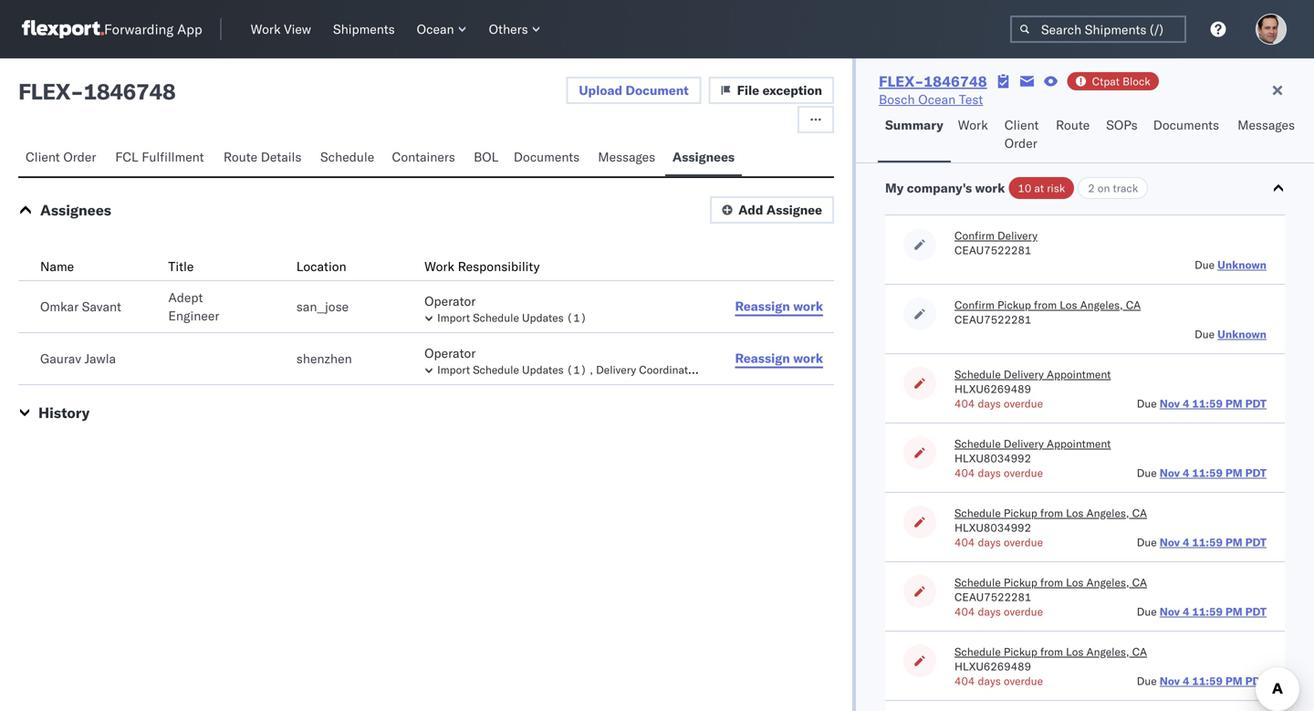 Task type: locate. For each thing, give the bounding box(es) containing it.
1 vertical spatial schedule delivery appointment button
[[955, 436, 1111, 451]]

pickup down 'schedule pickup from los angeles, ca hlxu8034992' on the bottom
[[1004, 575, 1038, 589]]

1 hlxu6269489 from the top
[[955, 382, 1031, 396]]

2 4 from the top
[[1183, 466, 1190, 480]]

delivery inside schedule delivery appointment hlxu8034992
[[1004, 437, 1044, 450]]

hlxu6269489 inside "schedule delivery appointment hlxu6269489"
[[955, 382, 1031, 396]]

0 vertical spatial hlxu6269489
[[955, 382, 1031, 396]]

1 vertical spatial reassign
[[735, 350, 790, 366]]

work
[[975, 180, 1005, 196], [793, 298, 823, 314], [793, 350, 823, 366]]

4 for schedule pickup from los angeles, ca hlxu8034992
[[1183, 535, 1190, 549]]

1 updates from the top
[[522, 311, 564, 324]]

schedule pickup from los angeles, ca button for ceau7522281
[[955, 575, 1147, 590]]

operator down import schedule updates                (1)
[[425, 345, 476, 361]]

2 horizontal spatial work
[[958, 117, 988, 133]]

schedule pickup from los angeles, ca button for hlxu8034992
[[955, 506, 1147, 520]]

nov 4 11:59 pm pdt button for schedule delivery appointment hlxu6269489
[[1160, 397, 1267, 410]]

overdue down 'schedule pickup from los angeles, ca ceau7522281'
[[1004, 605, 1043, 618]]

3 404 days overdue from the top
[[955, 535, 1043, 549]]

2 on track
[[1088, 181, 1138, 195]]

4 for schedule delivery appointment hlxu8034992
[[1183, 466, 1190, 480]]

2 unknown from the top
[[1218, 327, 1267, 341]]

confirm down my company's work
[[955, 229, 995, 242]]

0 horizontal spatial assignees button
[[40, 201, 111, 219]]

schedule pickup from los angeles, ca button
[[955, 506, 1147, 520], [955, 575, 1147, 590], [955, 644, 1147, 659]]

client down flex on the left top
[[26, 149, 60, 165]]

delivery down confirm pickup from los angeles, ca button
[[1004, 367, 1044, 381]]

1 hlxu8034992 from the top
[[955, 451, 1031, 465]]

4 for schedule pickup from los angeles, ca hlxu6269489
[[1183, 674, 1190, 688]]

1 vertical spatial unknown
[[1218, 327, 1267, 341]]

3 due nov 4 11:59 pm pdt from the top
[[1137, 535, 1267, 549]]

coordination
[[639, 363, 704, 376]]

messages
[[1238, 117, 1295, 133], [598, 149, 656, 165]]

1 404 days overdue from the top
[[955, 397, 1043, 410]]

ceau7522281 inside "confirm pickup from los angeles, ca ceau7522281 due unknown"
[[955, 313, 1032, 326]]

schedule pickup from los angeles, ca hlxu6269489
[[955, 645, 1147, 673]]

hlxu8034992 up 'schedule pickup from los angeles, ca hlxu8034992' on the bottom
[[955, 451, 1031, 465]]

3 ceau7522281 from the top
[[955, 590, 1032, 604]]

los down 'schedule pickup from los angeles, ca hlxu8034992' on the bottom
[[1066, 575, 1084, 589]]

schedule inside schedule pickup from los angeles, ca hlxu6269489
[[955, 645, 1001, 659]]

from for schedule pickup from los angeles, ca ceau7522281
[[1040, 575, 1063, 589]]

unknown button for confirm pickup from los angeles, ca ceau7522281 due unknown
[[1218, 327, 1267, 341]]

5 404 days overdue from the top
[[955, 674, 1043, 688]]

days down 'schedule pickup from los angeles, ca ceau7522281'
[[978, 605, 1001, 618]]

from down 'schedule pickup from los angeles, ca ceau7522281'
[[1040, 645, 1063, 659]]

from inside "confirm pickup from los angeles, ca ceau7522281 due unknown"
[[1034, 298, 1057, 312]]

order left fcl
[[63, 149, 96, 165]]

shenzhen
[[296, 350, 352, 366]]

2 updates from the top
[[522, 363, 564, 376]]

1 vertical spatial work
[[793, 298, 823, 314]]

0 horizontal spatial assignees
[[40, 201, 111, 219]]

messages button
[[1230, 109, 1305, 162], [591, 141, 665, 176]]

5 due nov 4 11:59 pm pdt from the top
[[1137, 674, 1267, 688]]

pm for schedule delivery appointment hlxu8034992
[[1226, 466, 1243, 480]]

0 horizontal spatial messages
[[598, 149, 656, 165]]

delivery inside button
[[596, 363, 636, 376]]

due nov 4 11:59 pm pdt for schedule delivery appointment hlxu6269489
[[1137, 397, 1267, 410]]

client order left fcl
[[26, 149, 96, 165]]

client order button left fcl
[[18, 141, 108, 176]]

reassign work
[[735, 298, 823, 314], [735, 350, 823, 366]]

1 schedule pickup from los angeles, ca button from the top
[[955, 506, 1147, 520]]

1 nov 4 11:59 pm pdt button from the top
[[1160, 397, 1267, 410]]

schedule pickup from los angeles, ca button down 'schedule pickup from los angeles, ca hlxu8034992' on the bottom
[[955, 575, 1147, 590]]

0 vertical spatial messages
[[1238, 117, 1295, 133]]

due nov 4 11:59 pm pdt
[[1137, 397, 1267, 410], [1137, 466, 1267, 480], [1137, 535, 1267, 549], [1137, 605, 1267, 618], [1137, 674, 1267, 688]]

1846748 up 'test'
[[924, 72, 987, 90]]

pickup inside 'schedule pickup from los angeles, ca ceau7522281'
[[1004, 575, 1038, 589]]

ceau7522281 up schedule pickup from los angeles, ca hlxu6269489 on the bottom of page
[[955, 590, 1032, 604]]

hlxu8034992 up 'schedule pickup from los angeles, ca ceau7522281'
[[955, 521, 1031, 534]]

(1) up import schedule updates                (1)            , delivery coordination                (1) button
[[567, 311, 587, 324]]

3 404 from the top
[[955, 535, 975, 549]]

3 4 from the top
[[1183, 535, 1190, 549]]

2 nov 4 11:59 pm pdt button from the top
[[1160, 466, 1267, 480]]

overdue for schedule pickup from los angeles, ca hlxu8034992
[[1004, 535, 1043, 549]]

import schedule updates                (1)
[[437, 311, 587, 324]]

(1) inside import schedule updates                (1) button
[[567, 311, 587, 324]]

days for schedule pickup from los angeles, ca ceau7522281
[[978, 605, 1001, 618]]

11:59 for schedule pickup from los angeles, ca ceau7522281
[[1192, 605, 1223, 618]]

4 4 from the top
[[1183, 605, 1190, 618]]

5 days from the top
[[978, 674, 1001, 688]]

1 appointment from the top
[[1047, 367, 1111, 381]]

schedule pickup from los angeles, ca button down 'schedule pickup from los angeles, ca ceau7522281'
[[955, 644, 1147, 659]]

unknown
[[1218, 258, 1267, 272], [1218, 327, 1267, 341]]

appointment inside schedule delivery appointment hlxu8034992
[[1047, 437, 1111, 450]]

2 vertical spatial schedule pickup from los angeles, ca button
[[955, 644, 1147, 659]]

2 ceau7522281 from the top
[[955, 313, 1032, 326]]

risk
[[1047, 181, 1065, 195]]

los down schedule delivery appointment hlxu8034992 in the bottom right of the page
[[1066, 506, 1084, 520]]

pm
[[1226, 397, 1243, 410], [1226, 466, 1243, 480], [1226, 535, 1243, 549], [1226, 605, 1243, 618], [1226, 674, 1243, 688]]

appointment
[[1047, 367, 1111, 381], [1047, 437, 1111, 450]]

assignees button up add on the top of page
[[665, 141, 742, 176]]

0 horizontal spatial client
[[26, 149, 60, 165]]

0 vertical spatial operator
[[425, 293, 476, 309]]

0 vertical spatial reassign
[[735, 298, 790, 314]]

pickup down 'schedule pickup from los angeles, ca ceau7522281'
[[1004, 645, 1038, 659]]

angeles, inside 'schedule pickup from los angeles, ca ceau7522281'
[[1087, 575, 1130, 589]]

2 11:59 from the top
[[1192, 466, 1223, 480]]

pdt for schedule delivery appointment hlxu8034992
[[1245, 466, 1267, 480]]

from for schedule pickup from los angeles, ca hlxu8034992
[[1040, 506, 1063, 520]]

0 vertical spatial reassign work button
[[724, 293, 834, 320]]

1 vertical spatial client
[[26, 149, 60, 165]]

ocean
[[417, 21, 454, 37], [918, 91, 956, 107]]

0 vertical spatial import
[[437, 311, 470, 324]]

0 vertical spatial schedule pickup from los angeles, ca button
[[955, 506, 1147, 520]]

pickup down confirm delivery 'button'
[[998, 298, 1031, 312]]

404 days overdue down schedule pickup from los angeles, ca hlxu6269489 on the bottom of page
[[955, 674, 1043, 688]]

nov for schedule pickup from los angeles, ca ceau7522281
[[1160, 605, 1180, 618]]

work left responsibility
[[425, 258, 455, 274]]

1 horizontal spatial client order
[[1005, 117, 1039, 151]]

delivery down 10
[[998, 229, 1038, 242]]

due nov 4 11:59 pm pdt for schedule pickup from los angeles, ca hlxu6269489
[[1137, 674, 1267, 688]]

3 pdt from the top
[[1245, 535, 1267, 549]]

unknown button
[[1218, 258, 1267, 272], [1218, 327, 1267, 341]]

overdue down "schedule delivery appointment hlxu6269489"
[[1004, 397, 1043, 410]]

work
[[251, 21, 281, 37], [958, 117, 988, 133], [425, 258, 455, 274]]

work down 'test'
[[958, 117, 988, 133]]

los inside "confirm pickup from los angeles, ca ceau7522281 due unknown"
[[1060, 298, 1077, 312]]

reassign work button
[[724, 293, 834, 320], [724, 345, 834, 372]]

0 vertical spatial appointment
[[1047, 367, 1111, 381]]

updates for import schedule updates                (1)
[[522, 311, 564, 324]]

4 for schedule pickup from los angeles, ca ceau7522281
[[1183, 605, 1190, 618]]

los for schedule pickup from los angeles, ca hlxu6269489
[[1066, 645, 1084, 659]]

1 schedule delivery appointment button from the top
[[955, 367, 1111, 382]]

1 vertical spatial import
[[437, 363, 470, 376]]

ca inside 'schedule pickup from los angeles, ca ceau7522281'
[[1132, 575, 1147, 589]]

1 operator from the top
[[425, 293, 476, 309]]

documents right bol button
[[514, 149, 580, 165]]

2 hlxu6269489 from the top
[[955, 659, 1031, 673]]

documents
[[1153, 117, 1219, 133], [514, 149, 580, 165]]

404 down "schedule delivery appointment hlxu6269489"
[[955, 397, 975, 410]]

1 vertical spatial confirm
[[955, 298, 995, 312]]

0 vertical spatial ceau7522281
[[955, 243, 1032, 257]]

appointment down "confirm pickup from los angeles, ca ceau7522281 due unknown"
[[1047, 367, 1111, 381]]

operator down "work responsibility"
[[425, 293, 476, 309]]

(1) right coordination
[[707, 363, 727, 376]]

2 import from the top
[[437, 363, 470, 376]]

delivery for hlxu8034992
[[1004, 437, 1044, 450]]

0 vertical spatial assignees button
[[665, 141, 742, 176]]

schedule delivery appointment hlxu6269489
[[955, 367, 1111, 396]]

1 vertical spatial reassign work button
[[724, 345, 834, 372]]

schedule for schedule delivery appointment hlxu6269489
[[955, 367, 1001, 381]]

0 vertical spatial route
[[1056, 117, 1090, 133]]

2 hlxu8034992 from the top
[[955, 521, 1031, 534]]

pickup inside 'schedule pickup from los angeles, ca hlxu8034992'
[[1004, 506, 1038, 520]]

1 confirm from the top
[[955, 229, 995, 242]]

nov for schedule pickup from los angeles, ca hlxu6269489
[[1160, 674, 1180, 688]]

4 404 from the top
[[955, 605, 975, 618]]

0 vertical spatial hlxu8034992
[[955, 451, 1031, 465]]

0 horizontal spatial messages button
[[591, 141, 665, 176]]

1 horizontal spatial messages
[[1238, 117, 1295, 133]]

schedule delivery appointment button down confirm pickup from los angeles, ca button
[[955, 367, 1111, 382]]

schedule inside schedule delivery appointment hlxu8034992
[[955, 437, 1001, 450]]

1 reassign work from the top
[[735, 298, 823, 314]]

order up 10
[[1005, 135, 1038, 151]]

2 schedule pickup from los angeles, ca button from the top
[[955, 575, 1147, 590]]

ca inside schedule pickup from los angeles, ca hlxu6269489
[[1132, 645, 1147, 659]]

1 vertical spatial assignees
[[40, 201, 111, 219]]

1 import from the top
[[437, 311, 470, 324]]

route for route
[[1056, 117, 1090, 133]]

2 vertical spatial work
[[425, 258, 455, 274]]

route
[[1056, 117, 1090, 133], [224, 149, 257, 165]]

1 unknown button from the top
[[1218, 258, 1267, 272]]

4 nov from the top
[[1160, 605, 1180, 618]]

summary
[[885, 117, 944, 133]]

nov for schedule delivery appointment hlxu6269489
[[1160, 397, 1180, 410]]

3 overdue from the top
[[1004, 535, 1043, 549]]

1 pm from the top
[[1226, 397, 1243, 410]]

1 horizontal spatial client
[[1005, 117, 1039, 133]]

summary button
[[878, 109, 951, 162]]

los for confirm pickup from los angeles, ca ceau7522281 due unknown
[[1060, 298, 1077, 312]]

1 vertical spatial schedule pickup from los angeles, ca button
[[955, 575, 1147, 590]]

5 overdue from the top
[[1004, 674, 1043, 688]]

import down import schedule updates                (1)
[[437, 363, 470, 376]]

days down "schedule delivery appointment hlxu6269489"
[[978, 397, 1001, 410]]

confirm delivery ceau7522281 due unknown
[[955, 229, 1267, 272]]

3 nov from the top
[[1160, 535, 1180, 549]]

due for schedule pickup from los angeles, ca ceau7522281
[[1137, 605, 1157, 618]]

work inside button
[[958, 117, 988, 133]]

my
[[885, 180, 904, 196]]

1 4 from the top
[[1183, 397, 1190, 410]]

pdt for schedule pickup from los angeles, ca hlxu8034992
[[1245, 535, 1267, 549]]

404 days overdue for schedule pickup from los angeles, ca ceau7522281
[[955, 605, 1043, 618]]

client right work button
[[1005, 117, 1039, 133]]

4 404 days overdue from the top
[[955, 605, 1043, 618]]

1 pdt from the top
[[1245, 397, 1267, 410]]

my company's work
[[885, 180, 1005, 196]]

documents button right sops
[[1146, 109, 1230, 162]]

404 days overdue for schedule delivery appointment hlxu6269489
[[955, 397, 1043, 410]]

0 horizontal spatial order
[[63, 149, 96, 165]]

from inside 'schedule pickup from los angeles, ca hlxu8034992'
[[1040, 506, 1063, 520]]

1 vertical spatial hlxu6269489
[[955, 659, 1031, 673]]

10
[[1018, 181, 1032, 195]]

client order button up 10
[[997, 109, 1049, 162]]

0 vertical spatial reassign work
[[735, 298, 823, 314]]

pdt for schedule delivery appointment hlxu6269489
[[1245, 397, 1267, 410]]

1 vertical spatial unknown button
[[1218, 327, 1267, 341]]

view
[[284, 21, 311, 37]]

los inside 'schedule pickup from los angeles, ca ceau7522281'
[[1066, 575, 1084, 589]]

route left sops
[[1056, 117, 1090, 133]]

pickup for schedule pickup from los angeles, ca hlxu8034992
[[1004, 506, 1038, 520]]

1 vertical spatial messages
[[598, 149, 656, 165]]

2 confirm from the top
[[955, 298, 995, 312]]

2 pm from the top
[[1226, 466, 1243, 480]]

(1) for import schedule updates                (1)
[[567, 311, 587, 324]]

2 unknown button from the top
[[1218, 327, 1267, 341]]

days down schedule pickup from los angeles, ca hlxu6269489 on the bottom of page
[[978, 674, 1001, 688]]

404 days overdue down "schedule delivery appointment hlxu6269489"
[[955, 397, 1043, 410]]

pickup inside "confirm pickup from los angeles, ca ceau7522281 due unknown"
[[998, 298, 1031, 312]]

1 overdue from the top
[[1004, 397, 1043, 410]]

assignees up 'name'
[[40, 201, 111, 219]]

1 horizontal spatial order
[[1005, 135, 1038, 151]]

404 for schedule delivery appointment hlxu6269489
[[955, 397, 975, 410]]

omkar savant
[[40, 298, 121, 314]]

404 days overdue down 'schedule pickup from los angeles, ca hlxu8034992' on the bottom
[[955, 535, 1043, 549]]

4 for schedule delivery appointment hlxu6269489
[[1183, 397, 1190, 410]]

5 404 from the top
[[955, 674, 975, 688]]

schedule for schedule delivery appointment hlxu8034992
[[955, 437, 1001, 450]]

0 vertical spatial unknown button
[[1218, 258, 1267, 272]]

0 horizontal spatial documents
[[514, 149, 580, 165]]

1 horizontal spatial assignees
[[673, 149, 735, 165]]

appointment down "schedule delivery appointment hlxu6269489"
[[1047, 437, 1111, 450]]

los
[[1060, 298, 1077, 312], [1066, 506, 1084, 520], [1066, 575, 1084, 589], [1066, 645, 1084, 659]]

containers
[[392, 149, 455, 165]]

nov 4 11:59 pm pdt button
[[1160, 397, 1267, 410], [1160, 466, 1267, 480], [1160, 535, 1267, 549], [1160, 605, 1267, 618], [1160, 674, 1267, 688]]

1 404 from the top
[[955, 397, 975, 410]]

bosch ocean test
[[879, 91, 983, 107]]

schedule inside "schedule delivery appointment hlxu6269489"
[[955, 367, 1001, 381]]

404 down 'schedule pickup from los angeles, ca ceau7522281'
[[955, 605, 975, 618]]

order inside client order
[[1005, 135, 1038, 151]]

ceau7522281 inside 'schedule pickup from los angeles, ca ceau7522281'
[[955, 590, 1032, 604]]

2 schedule delivery appointment button from the top
[[955, 436, 1111, 451]]

schedule button
[[313, 141, 385, 176]]

confirm
[[955, 229, 995, 242], [955, 298, 995, 312]]

0 vertical spatial schedule delivery appointment button
[[955, 367, 1111, 382]]

los inside 'schedule pickup from los angeles, ca hlxu8034992'
[[1066, 506, 1084, 520]]

name
[[40, 258, 74, 274]]

from down 'schedule pickup from los angeles, ca hlxu8034992' on the bottom
[[1040, 575, 1063, 589]]

overdue
[[1004, 397, 1043, 410], [1004, 466, 1043, 480], [1004, 535, 1043, 549], [1004, 605, 1043, 618], [1004, 674, 1043, 688]]

confirm inside "confirm pickup from los angeles, ca ceau7522281 due unknown"
[[955, 298, 995, 312]]

days down 'schedule pickup from los angeles, ca hlxu8034992' on the bottom
[[978, 535, 1001, 549]]

2 reassign work from the top
[[735, 350, 823, 366]]

5 nov from the top
[[1160, 674, 1180, 688]]

1 vertical spatial reassign work
[[735, 350, 823, 366]]

0 vertical spatial ocean
[[417, 21, 454, 37]]

1 vertical spatial operator
[[425, 345, 476, 361]]

due inside "confirm pickup from los angeles, ca ceau7522281 due unknown"
[[1195, 327, 1215, 341]]

others button
[[482, 17, 548, 41]]

3 schedule pickup from los angeles, ca button from the top
[[955, 644, 1147, 659]]

angeles,
[[1080, 298, 1123, 312], [1087, 506, 1130, 520], [1087, 575, 1130, 589], [1087, 645, 1130, 659]]

0 horizontal spatial ocean
[[417, 21, 454, 37]]

Search Shipments (/) text field
[[1010, 16, 1187, 43]]

days down schedule delivery appointment hlxu8034992 in the bottom right of the page
[[978, 466, 1001, 480]]

4 due nov 4 11:59 pm pdt from the top
[[1137, 605, 1267, 618]]

3 nov 4 11:59 pm pdt button from the top
[[1160, 535, 1267, 549]]

1 reassign work button from the top
[[724, 293, 834, 320]]

from inside schedule pickup from los angeles, ca hlxu6269489
[[1040, 645, 1063, 659]]

confirm inside confirm delivery ceau7522281 due unknown
[[955, 229, 995, 242]]

2 due nov 4 11:59 pm pdt from the top
[[1137, 466, 1267, 480]]

angeles, inside "confirm pickup from los angeles, ca ceau7522281 due unknown"
[[1080, 298, 1123, 312]]

due nov 4 11:59 pm pdt for schedule pickup from los angeles, ca ceau7522281
[[1137, 605, 1267, 618]]

ocean right the shipments
[[417, 21, 454, 37]]

pickup down schedule delivery appointment hlxu8034992 in the bottom right of the page
[[1004, 506, 1038, 520]]

0 vertical spatial unknown
[[1218, 258, 1267, 272]]

1 days from the top
[[978, 397, 1001, 410]]

forwarding
[[104, 21, 174, 38]]

2 404 from the top
[[955, 466, 975, 480]]

import down "work responsibility"
[[437, 311, 470, 324]]

3 pm from the top
[[1226, 535, 1243, 549]]

1846748 down forwarding on the top of page
[[83, 78, 175, 105]]

delivery down "schedule delivery appointment hlxu6269489"
[[1004, 437, 1044, 450]]

(1) left the ,
[[567, 363, 587, 376]]

404 down schedule delivery appointment hlxu8034992 in the bottom right of the page
[[955, 466, 975, 480]]

shipments link
[[326, 17, 402, 41]]

documents button
[[1146, 109, 1230, 162], [506, 141, 591, 176]]

4 pdt from the top
[[1245, 605, 1267, 618]]

documents for the rightmost documents button
[[1153, 117, 1219, 133]]

1 vertical spatial ceau7522281
[[955, 313, 1032, 326]]

delivery inside confirm delivery ceau7522281 due unknown
[[998, 229, 1038, 242]]

from up "schedule delivery appointment hlxu6269489"
[[1034, 298, 1057, 312]]

assignees button up 'name'
[[40, 201, 111, 219]]

ceau7522281 down confirm delivery 'button'
[[955, 243, 1032, 257]]

client order button
[[997, 109, 1049, 162], [18, 141, 108, 176]]

due nov 4 11:59 pm pdt for schedule delivery appointment hlxu8034992
[[1137, 466, 1267, 480]]

0 vertical spatial documents
[[1153, 117, 1219, 133]]

document
[[626, 82, 689, 98]]

days for schedule pickup from los angeles, ca hlxu8034992
[[978, 535, 1001, 549]]

unknown button for confirm delivery ceau7522281 due unknown
[[1218, 258, 1267, 272]]

responsibility
[[458, 258, 540, 274]]

0 vertical spatial updates
[[522, 311, 564, 324]]

2 overdue from the top
[[1004, 466, 1043, 480]]

schedule delivery appointment button down "schedule delivery appointment hlxu6269489"
[[955, 436, 1111, 451]]

0 horizontal spatial work
[[251, 21, 281, 37]]

2 days from the top
[[978, 466, 1001, 480]]

1 vertical spatial route
[[224, 149, 257, 165]]

assignees down 'document'
[[673, 149, 735, 165]]

work button
[[951, 109, 997, 162]]

5 pdt from the top
[[1245, 674, 1267, 688]]

updates up import schedule updates                (1)            , delivery coordination                (1) button
[[522, 311, 564, 324]]

nov for schedule pickup from los angeles, ca hlxu8034992
[[1160, 535, 1180, 549]]

file exception button
[[709, 77, 834, 104], [709, 77, 834, 104]]

schedule pickup from los angeles, ca button down schedule delivery appointment hlxu8034992 in the bottom right of the page
[[955, 506, 1147, 520]]

1 vertical spatial updates
[[522, 363, 564, 376]]

hlxu8034992 inside 'schedule pickup from los angeles, ca hlxu8034992'
[[955, 521, 1031, 534]]

assignees button
[[665, 141, 742, 176], [40, 201, 111, 219]]

updates left the ,
[[522, 363, 564, 376]]

2 vertical spatial ceau7522281
[[955, 590, 1032, 604]]

due for schedule pickup from los angeles, ca hlxu8034992
[[1137, 535, 1157, 549]]

work left view
[[251, 21, 281, 37]]

others
[[489, 21, 528, 37]]

route left details
[[224, 149, 257, 165]]

delivery for ceau7522281
[[998, 229, 1038, 242]]

404 down 'schedule pickup from los angeles, ca hlxu8034992' on the bottom
[[955, 535, 975, 549]]

overdue down 'schedule pickup from los angeles, ca hlxu8034992' on the bottom
[[1004, 535, 1043, 549]]

5 nov 4 11:59 pm pdt button from the top
[[1160, 674, 1267, 688]]

ceau7522281 down confirm pickup from los angeles, ca button
[[955, 313, 1032, 326]]

2 pdt from the top
[[1245, 466, 1267, 480]]

ca inside 'schedule pickup from los angeles, ca hlxu8034992'
[[1132, 506, 1147, 520]]

reassign
[[735, 298, 790, 314], [735, 350, 790, 366]]

from for confirm pickup from los angeles, ca ceau7522281 due unknown
[[1034, 298, 1057, 312]]

pickup
[[998, 298, 1031, 312], [1004, 506, 1038, 520], [1004, 575, 1038, 589], [1004, 645, 1038, 659]]

from down schedule delivery appointment hlxu8034992 in the bottom right of the page
[[1040, 506, 1063, 520]]

404 days overdue down 'schedule pickup from los angeles, ca ceau7522281'
[[955, 605, 1043, 618]]

schedule inside 'schedule pickup from los angeles, ca ceau7522281'
[[955, 575, 1001, 589]]

4 overdue from the top
[[1004, 605, 1043, 618]]

1 horizontal spatial route
[[1056, 117, 1090, 133]]

route inside button
[[224, 149, 257, 165]]

5 11:59 from the top
[[1192, 674, 1223, 688]]

operator
[[425, 293, 476, 309], [425, 345, 476, 361]]

404 days overdue down schedule delivery appointment hlxu8034992 in the bottom right of the page
[[955, 466, 1043, 480]]

delivery inside "schedule delivery appointment hlxu6269489"
[[1004, 367, 1044, 381]]

pickup inside schedule pickup from los angeles, ca hlxu6269489
[[1004, 645, 1038, 659]]

0 vertical spatial assignees
[[673, 149, 735, 165]]

4 pm from the top
[[1226, 605, 1243, 618]]

updates for import schedule updates                (1)            , delivery coordination                (1)
[[522, 363, 564, 376]]

0 horizontal spatial 1846748
[[83, 78, 175, 105]]

jawla
[[85, 350, 116, 366]]

2 operator from the top
[[425, 345, 476, 361]]

schedule inside 'schedule pickup from los angeles, ca hlxu8034992'
[[955, 506, 1001, 520]]

angeles, for confirm pickup from los angeles, ca ceau7522281 due unknown
[[1080, 298, 1123, 312]]

from for schedule pickup from los angeles, ca hlxu6269489
[[1040, 645, 1063, 659]]

5 4 from the top
[[1183, 674, 1190, 688]]

import
[[437, 311, 470, 324], [437, 363, 470, 376]]

404 for schedule pickup from los angeles, ca ceau7522281
[[955, 605, 975, 618]]

work responsibility
[[425, 258, 540, 274]]

order
[[1005, 135, 1038, 151], [63, 149, 96, 165]]

1 vertical spatial work
[[958, 117, 988, 133]]

hlxu8034992
[[955, 451, 1031, 465], [955, 521, 1031, 534]]

los inside schedule pickup from los angeles, ca hlxu6269489
[[1066, 645, 1084, 659]]

delivery
[[998, 229, 1038, 242], [596, 363, 636, 376], [1004, 367, 1044, 381], [1004, 437, 1044, 450]]

documents right sops
[[1153, 117, 1219, 133]]

0 vertical spatial work
[[251, 21, 281, 37]]

overdue down schedule pickup from los angeles, ca hlxu6269489 on the bottom of page
[[1004, 674, 1043, 688]]

5 pm from the top
[[1226, 674, 1243, 688]]

3 11:59 from the top
[[1192, 535, 1223, 549]]

appointment inside "schedule delivery appointment hlxu6269489"
[[1047, 367, 1111, 381]]

schedule for schedule
[[320, 149, 374, 165]]

0 horizontal spatial documents button
[[506, 141, 591, 176]]

4 days from the top
[[978, 605, 1001, 618]]

ca for confirm pickup from los angeles, ca ceau7522281 due unknown
[[1126, 298, 1141, 312]]

0 horizontal spatial route
[[224, 149, 257, 165]]

upload document button
[[566, 77, 702, 104]]

route inside 'button'
[[1056, 117, 1090, 133]]

pickup for schedule pickup from los angeles, ca hlxu6269489
[[1004, 645, 1038, 659]]

1 ceau7522281 from the top
[[955, 243, 1032, 257]]

schedule
[[320, 149, 374, 165], [473, 311, 519, 324], [473, 363, 519, 376], [955, 367, 1001, 381], [955, 437, 1001, 450], [955, 506, 1001, 520], [955, 575, 1001, 589], [955, 645, 1001, 659]]

4 nov 4 11:59 pm pdt button from the top
[[1160, 605, 1267, 618]]

1 vertical spatial appointment
[[1047, 437, 1111, 450]]

angeles, inside schedule pickup from los angeles, ca hlxu6269489
[[1087, 645, 1130, 659]]

404 down schedule pickup from los angeles, ca hlxu6269489 on the bottom of page
[[955, 674, 975, 688]]

1 unknown from the top
[[1218, 258, 1267, 272]]

1 vertical spatial hlxu8034992
[[955, 521, 1031, 534]]

1 horizontal spatial documents
[[1153, 117, 1219, 133]]

3 days from the top
[[978, 535, 1001, 549]]

1 11:59 from the top
[[1192, 397, 1223, 410]]

2 404 days overdue from the top
[[955, 466, 1043, 480]]

1 nov from the top
[[1160, 397, 1180, 410]]

overdue down schedule delivery appointment hlxu8034992 in the bottom right of the page
[[1004, 466, 1043, 480]]

1 horizontal spatial messages button
[[1230, 109, 1305, 162]]

2 appointment from the top
[[1047, 437, 1111, 450]]

angeles, inside 'schedule pickup from los angeles, ca hlxu8034992'
[[1087, 506, 1130, 520]]

schedule for schedule pickup from los angeles, ca hlxu8034992
[[955, 506, 1001, 520]]

los for schedule pickup from los angeles, ca hlxu8034992
[[1066, 506, 1084, 520]]

0 vertical spatial confirm
[[955, 229, 995, 242]]

ca inside "confirm pickup from los angeles, ca ceau7522281 due unknown"
[[1126, 298, 1141, 312]]

los down 'schedule pickup from los angeles, ca ceau7522281'
[[1066, 645, 1084, 659]]

delivery right the ,
[[596, 363, 636, 376]]

1 horizontal spatial 1846748
[[924, 72, 987, 90]]

10 at risk
[[1018, 181, 1065, 195]]

confirm down confirm delivery 'button'
[[955, 298, 995, 312]]

los down confirm delivery ceau7522281 due unknown
[[1060, 298, 1077, 312]]

client order right work button
[[1005, 117, 1039, 151]]

1 horizontal spatial work
[[425, 258, 455, 274]]

2 nov from the top
[[1160, 466, 1180, 480]]

0 horizontal spatial client order
[[26, 149, 96, 165]]

from inside 'schedule pickup from los angeles, ca ceau7522281'
[[1040, 575, 1063, 589]]

ocean down flex-1846748 link at the right top of page
[[918, 91, 956, 107]]

documents button right bol
[[506, 141, 591, 176]]

1 due nov 4 11:59 pm pdt from the top
[[1137, 397, 1267, 410]]

4 11:59 from the top
[[1192, 605, 1223, 618]]

1 vertical spatial ocean
[[918, 91, 956, 107]]

1 vertical spatial documents
[[514, 149, 580, 165]]

1 horizontal spatial assignees button
[[665, 141, 742, 176]]

pdt for schedule pickup from los angeles, ca hlxu6269489
[[1245, 674, 1267, 688]]

404 for schedule pickup from los angeles, ca hlxu6269489
[[955, 674, 975, 688]]



Task type: describe. For each thing, give the bounding box(es) containing it.
-
[[70, 78, 83, 105]]

documents for the left documents button
[[514, 149, 580, 165]]

app
[[177, 21, 202, 38]]

ca for schedule pickup from los angeles, ca hlxu6269489
[[1132, 645, 1147, 659]]

adept engineer
[[168, 289, 219, 324]]

schedule delivery appointment button for hlxu8034992
[[955, 436, 1111, 451]]

nov 4 11:59 pm pdt button for schedule pickup from los angeles, ca ceau7522281
[[1160, 605, 1267, 618]]

11:59 for schedule pickup from los angeles, ca hlxu8034992
[[1192, 535, 1223, 549]]

hlxu8034992 inside schedule delivery appointment hlxu8034992
[[955, 451, 1031, 465]]

san_jose
[[296, 298, 349, 314]]

work view
[[251, 21, 311, 37]]

sops
[[1106, 117, 1138, 133]]

test
[[959, 91, 983, 107]]

client order for the rightmost "client order" button
[[1005, 117, 1039, 151]]

404 days overdue for schedule delivery appointment hlxu8034992
[[955, 466, 1043, 480]]

messages for rightmost messages button
[[1238, 117, 1295, 133]]

2
[[1088, 181, 1095, 195]]

forwarding app link
[[22, 20, 202, 38]]

pickup for confirm pickup from los angeles, ca ceau7522281 due unknown
[[998, 298, 1031, 312]]

hlxu6269489 inside schedule pickup from los angeles, ca hlxu6269489
[[955, 659, 1031, 673]]

import for import schedule updates                (1)            , delivery coordination                (1)
[[437, 363, 470, 376]]

add assignee
[[739, 202, 822, 218]]

pm for schedule delivery appointment hlxu6269489
[[1226, 397, 1243, 410]]

track
[[1113, 181, 1138, 195]]

1 horizontal spatial ocean
[[918, 91, 956, 107]]

confirm for confirm pickup from los angeles, ca
[[955, 298, 995, 312]]

bol
[[474, 149, 499, 165]]

1 horizontal spatial documents button
[[1146, 109, 1230, 162]]

days for schedule delivery appointment hlxu8034992
[[978, 466, 1001, 480]]

adept
[[168, 289, 203, 305]]

confirm pickup from los angeles, ca ceau7522281 due unknown
[[955, 298, 1267, 341]]

due inside confirm delivery ceau7522281 due unknown
[[1195, 258, 1215, 272]]

import for import schedule updates                (1)
[[437, 311, 470, 324]]

angeles, for schedule pickup from los angeles, ca hlxu6269489
[[1087, 645, 1130, 659]]

nov 4 11:59 pm pdt button for schedule pickup from los angeles, ca hlxu6269489
[[1160, 674, 1267, 688]]

file
[[737, 82, 760, 98]]

order for the rightmost "client order" button
[[1005, 135, 1038, 151]]

nov 4 11:59 pm pdt button for schedule delivery appointment hlxu8034992
[[1160, 466, 1267, 480]]

fulfillment
[[142, 149, 204, 165]]

upload document
[[579, 82, 689, 98]]

pm for schedule pickup from los angeles, ca hlxu8034992
[[1226, 535, 1243, 549]]

file exception
[[737, 82, 822, 98]]

savant
[[82, 298, 121, 314]]

route details button
[[216, 141, 313, 176]]

operator for import schedule updates                (1)            , delivery coordination                (1)
[[425, 345, 476, 361]]

route for route details
[[224, 149, 257, 165]]

1 vertical spatial assignees button
[[40, 201, 111, 219]]

assignee
[[767, 202, 822, 218]]

1 reassign from the top
[[735, 298, 790, 314]]

ctpat
[[1092, 74, 1120, 88]]

schedule pickup from los angeles, ca button for hlxu6269489
[[955, 644, 1147, 659]]

days for schedule delivery appointment hlxu6269489
[[978, 397, 1001, 410]]

shipments
[[333, 21, 395, 37]]

history
[[38, 403, 90, 422]]

schedule pickup from los angeles, ca hlxu8034992
[[955, 506, 1147, 534]]

schedule delivery appointment button for hlxu6269489
[[955, 367, 1111, 382]]

bosch ocean test link
[[879, 90, 983, 109]]

upload
[[579, 82, 623, 98]]

pickup for schedule pickup from los angeles, ca ceau7522281
[[1004, 575, 1038, 589]]

flex-1846748 link
[[879, 72, 987, 90]]

ceau7522281 for confirm
[[955, 313, 1032, 326]]

ca for schedule pickup from los angeles, ca hlxu8034992
[[1132, 506, 1147, 520]]

details
[[261, 149, 302, 165]]

schedule for schedule pickup from los angeles, ca ceau7522281
[[955, 575, 1001, 589]]

ctpat block
[[1092, 74, 1151, 88]]

import schedule updates                (1) button
[[425, 310, 701, 325]]

delivery for hlxu6269489
[[1004, 367, 1044, 381]]

order for "client order" button to the left
[[63, 149, 96, 165]]

overdue for schedule delivery appointment hlxu6269489
[[1004, 397, 1043, 410]]

engineer
[[168, 308, 219, 324]]

forwarding app
[[104, 21, 202, 38]]

location
[[296, 258, 346, 274]]

ocean inside button
[[417, 21, 454, 37]]

due for schedule pickup from los angeles, ca hlxu6269489
[[1137, 674, 1157, 688]]

pm for schedule pickup from los angeles, ca hlxu6269489
[[1226, 674, 1243, 688]]

confirm for confirm delivery
[[955, 229, 995, 242]]

0 vertical spatial client
[[1005, 117, 1039, 133]]

angeles, for schedule pickup from los angeles, ca ceau7522281
[[1087, 575, 1130, 589]]

11:59 for schedule delivery appointment hlxu6269489
[[1192, 397, 1223, 410]]

flex-1846748
[[879, 72, 987, 90]]

gaurav jawla
[[40, 350, 116, 366]]

ca for schedule pickup from los angeles, ca ceau7522281
[[1132, 575, 1147, 589]]

due for schedule delivery appointment hlxu8034992
[[1137, 466, 1157, 480]]

assignees inside button
[[673, 149, 735, 165]]

nov 4 11:59 pm pdt button for schedule pickup from los angeles, ca hlxu8034992
[[1160, 535, 1267, 549]]

route button
[[1049, 109, 1099, 162]]

exception
[[763, 82, 822, 98]]

schedule pickup from los angeles, ca ceau7522281
[[955, 575, 1147, 604]]

overdue for schedule delivery appointment hlxu8034992
[[1004, 466, 1043, 480]]

unknown inside "confirm pickup from los angeles, ca ceau7522281 due unknown"
[[1218, 327, 1267, 341]]

,
[[590, 363, 593, 376]]

overdue for schedule pickup from los angeles, ca ceau7522281
[[1004, 605, 1043, 618]]

flex-
[[879, 72, 924, 90]]

containers button
[[385, 141, 467, 176]]

11:59 for schedule pickup from los angeles, ca hlxu6269489
[[1192, 674, 1223, 688]]

pm for schedule pickup from los angeles, ca ceau7522281
[[1226, 605, 1243, 618]]

(1) for import schedule updates                (1)            , delivery coordination                (1)
[[567, 363, 587, 376]]

fcl fulfillment
[[115, 149, 204, 165]]

confirm delivery button
[[955, 228, 1038, 243]]

block
[[1123, 74, 1151, 88]]

add
[[739, 202, 763, 218]]

title
[[168, 258, 194, 274]]

route details
[[224, 149, 302, 165]]

operator for import schedule updates                (1)
[[425, 293, 476, 309]]

fcl fulfillment button
[[108, 141, 216, 176]]

ceau7522281 inside confirm delivery ceau7522281 due unknown
[[955, 243, 1032, 257]]

flex - 1846748
[[18, 78, 175, 105]]

bosch
[[879, 91, 915, 107]]

import schedule updates                (1)            , delivery coordination                (1) button
[[425, 361, 727, 377]]

pdt for schedule pickup from los angeles, ca ceau7522281
[[1245, 605, 1267, 618]]

1 horizontal spatial client order button
[[997, 109, 1049, 162]]

work view link
[[243, 17, 319, 41]]

omkar
[[40, 298, 79, 314]]

on
[[1098, 181, 1110, 195]]

2 reassign work button from the top
[[724, 345, 834, 372]]

work for work view
[[251, 21, 281, 37]]

los for schedule pickup from los angeles, ca ceau7522281
[[1066, 575, 1084, 589]]

import schedule updates                (1)            , delivery coordination                (1)
[[437, 363, 727, 376]]

404 for schedule pickup from los angeles, ca hlxu8034992
[[955, 535, 975, 549]]

work for work
[[958, 117, 988, 133]]

days for schedule pickup from los angeles, ca hlxu6269489
[[978, 674, 1001, 688]]

confirm pickup from los angeles, ca button
[[955, 298, 1141, 312]]

flexport. image
[[22, 20, 104, 38]]

0 horizontal spatial client order button
[[18, 141, 108, 176]]

11:59 for schedule delivery appointment hlxu8034992
[[1192, 466, 1223, 480]]

gaurav
[[40, 350, 81, 366]]

flex
[[18, 78, 70, 105]]

ocean button
[[410, 17, 474, 41]]

due for schedule delivery appointment hlxu6269489
[[1137, 397, 1157, 410]]

history button
[[38, 403, 90, 422]]

2 vertical spatial work
[[793, 350, 823, 366]]

at
[[1034, 181, 1044, 195]]

company's
[[907, 180, 972, 196]]

bol button
[[467, 141, 506, 176]]

schedule for schedule pickup from los angeles, ca hlxu6269489
[[955, 645, 1001, 659]]

0 vertical spatial work
[[975, 180, 1005, 196]]

overdue for schedule pickup from los angeles, ca hlxu6269489
[[1004, 674, 1043, 688]]

sops button
[[1099, 109, 1146, 162]]

404 days overdue for schedule pickup from los angeles, ca hlxu6269489
[[955, 674, 1043, 688]]

ceau7522281 for schedule
[[955, 590, 1032, 604]]

appointment for schedule delivery appointment hlxu8034992
[[1047, 437, 1111, 450]]

2 reassign from the top
[[735, 350, 790, 366]]

due nov 4 11:59 pm pdt for schedule pickup from los angeles, ca hlxu8034992
[[1137, 535, 1267, 549]]

unknown inside confirm delivery ceau7522281 due unknown
[[1218, 258, 1267, 272]]

client order for "client order" button to the left
[[26, 149, 96, 165]]

add assignee button
[[710, 196, 834, 224]]

schedule delivery appointment hlxu8034992
[[955, 437, 1111, 465]]

fcl
[[115, 149, 138, 165]]

404 for schedule delivery appointment hlxu8034992
[[955, 466, 975, 480]]

work for work responsibility
[[425, 258, 455, 274]]



Task type: vqa. For each thing, say whether or not it's contained in the screenshot.


